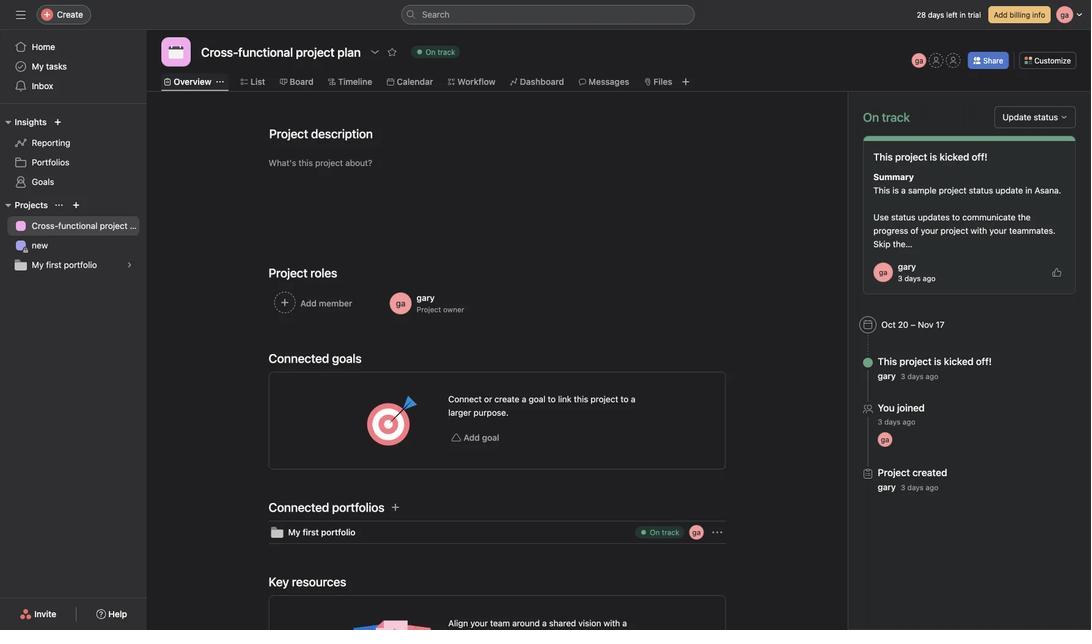 Task type: locate. For each thing, give the bounding box(es) containing it.
1 horizontal spatial your
[[921, 226, 938, 236]]

3 inside gary 3 days ago
[[898, 275, 903, 283]]

track
[[438, 48, 455, 56], [662, 529, 680, 537]]

show options, current sort, top image
[[55, 202, 63, 209]]

1 horizontal spatial to
[[621, 395, 629, 405]]

1 horizontal spatial my first portfolio
[[288, 528, 356, 538]]

gary link down the project created
[[878, 483, 896, 493]]

gary 3 days ago
[[898, 262, 936, 283]]

days down this project is kicked off! button
[[908, 373, 924, 381]]

this
[[874, 151, 893, 163], [874, 186, 890, 196], [878, 356, 897, 368]]

my down connected portfolios
[[288, 528, 300, 538]]

sample
[[908, 186, 937, 196]]

goal
[[529, 395, 546, 405], [482, 433, 499, 443]]

show options image
[[370, 47, 380, 57]]

0 vertical spatial in
[[960, 10, 966, 19]]

functional
[[58, 221, 98, 231]]

1 vertical spatial in
[[1026, 186, 1033, 196]]

calendar
[[397, 77, 433, 87]]

this for this project is kicked off!
[[874, 151, 893, 163]]

inbox link
[[7, 76, 139, 96]]

status up communicate
[[969, 186, 993, 196]]

home link
[[7, 37, 139, 57]]

this project is kicked off! gary 3 days ago
[[878, 356, 992, 382]]

days
[[928, 10, 944, 19], [905, 275, 921, 283], [908, 373, 924, 381], [885, 418, 901, 427], [908, 484, 924, 492]]

with down communicate
[[971, 226, 987, 236]]

is left kicked off!
[[930, 151, 937, 163]]

add goal
[[464, 433, 499, 443]]

track inside "popup button"
[[438, 48, 455, 56]]

1 vertical spatial my
[[32, 260, 44, 270]]

1 horizontal spatial track
[[662, 529, 680, 537]]

new link
[[7, 236, 139, 256]]

this for this is a sample project status update in asana.
[[874, 186, 890, 196]]

goal left "link"
[[529, 395, 546, 405]]

workflow link
[[448, 75, 496, 89]]

0 vertical spatial track
[[438, 48, 455, 56]]

gary inside gary project owner
[[417, 293, 435, 303]]

hide sidebar image
[[16, 10, 26, 20]]

my left tasks
[[32, 61, 44, 72]]

my inside projects element
[[32, 260, 44, 270]]

0 vertical spatial gary link
[[898, 262, 916, 272]]

project right sample
[[939, 186, 967, 196]]

list
[[251, 77, 265, 87]]

2 horizontal spatial to
[[952, 212, 960, 223]]

ago down the project created
[[926, 484, 939, 492]]

status inside popup button
[[1034, 112, 1058, 122]]

0 vertical spatial on
[[426, 48, 436, 56]]

0 horizontal spatial my first portfolio
[[32, 260, 97, 270]]

ago down joined
[[903, 418, 916, 427]]

to right this
[[621, 395, 629, 405]]

gary link for this
[[878, 371, 896, 382]]

my first portfolio down new link
[[32, 260, 97, 270]]

this
[[574, 395, 588, 405]]

gary link inside latest status update element
[[898, 262, 916, 272]]

2 vertical spatial my
[[288, 528, 300, 538]]

you joined button
[[878, 402, 925, 415]]

days down the…
[[905, 275, 921, 283]]

my first portfolio
[[32, 260, 97, 270], [288, 528, 356, 538]]

kicked
[[944, 356, 974, 368]]

1 vertical spatial status
[[969, 186, 993, 196]]

3 up the you joined button
[[901, 373, 906, 381]]

a down summary on the right of page
[[901, 186, 906, 196]]

to left "link"
[[548, 395, 556, 405]]

days down you
[[885, 418, 901, 427]]

project down –
[[900, 356, 932, 368]]

0 horizontal spatial on
[[426, 48, 436, 56]]

new image
[[54, 119, 61, 126]]

days inside gary 3 days ago
[[905, 275, 921, 283]]

status for use status updates to communicate the progress of your project with your teammates. skip the…
[[891, 212, 916, 223]]

1 vertical spatial goal
[[482, 433, 499, 443]]

goals link
[[7, 172, 139, 192]]

your down 'updates'
[[921, 226, 938, 236]]

project left 'plan'
[[100, 221, 128, 231]]

portfolio down new link
[[64, 260, 97, 270]]

project inside 'use status updates to communicate the progress of your project with your teammates. skip the…'
[[941, 226, 969, 236]]

1 vertical spatial on track
[[650, 529, 680, 537]]

in right left
[[960, 10, 966, 19]]

0 horizontal spatial on track
[[426, 48, 455, 56]]

update
[[996, 186, 1023, 196]]

add for add billing info
[[994, 10, 1008, 19]]

add down larger
[[464, 433, 480, 443]]

days inside project created gary 3 days ago
[[908, 484, 924, 492]]

gary up you
[[878, 371, 896, 382]]

a right this
[[631, 395, 636, 405]]

project
[[895, 151, 927, 163], [939, 186, 967, 196], [100, 221, 128, 231], [941, 226, 969, 236], [900, 356, 932, 368], [591, 395, 618, 405]]

this down summary on the right of page
[[874, 186, 890, 196]]

add left billing
[[994, 10, 1008, 19]]

0 horizontal spatial first
[[46, 260, 62, 270]]

to
[[952, 212, 960, 223], [548, 395, 556, 405], [621, 395, 629, 405]]

0 vertical spatial ga button
[[912, 53, 927, 68]]

status
[[1034, 112, 1058, 122], [969, 186, 993, 196], [891, 212, 916, 223]]

ga
[[915, 56, 924, 65], [879, 268, 888, 277], [881, 436, 890, 444], [692, 529, 701, 537]]

oct
[[882, 320, 896, 330]]

a right create
[[522, 395, 526, 405]]

project
[[417, 306, 441, 314]]

1 vertical spatial portfolio
[[321, 528, 356, 538]]

this up summary on the right of page
[[874, 151, 893, 163]]

your down communicate
[[990, 226, 1007, 236]]

0 horizontal spatial goal
[[482, 433, 499, 443]]

is
[[930, 151, 937, 163], [893, 186, 899, 196], [934, 356, 942, 368]]

projects element
[[0, 194, 147, 278]]

my inside the global "element"
[[32, 61, 44, 72]]

status inside 'use status updates to communicate the progress of your project with your teammates. skip the…'
[[891, 212, 916, 223]]

ago inside project created gary 3 days ago
[[926, 484, 939, 492]]

gary inside this project is kicked off! gary 3 days ago
[[878, 371, 896, 382]]

1 horizontal spatial add
[[994, 10, 1008, 19]]

0 horizontal spatial your
[[471, 619, 488, 629]]

in left asana.
[[1026, 186, 1033, 196]]

my down the "new"
[[32, 260, 44, 270]]

a left shared
[[542, 619, 547, 629]]

1 vertical spatial this
[[874, 186, 890, 196]]

updates
[[918, 212, 950, 223]]

ga down 28
[[915, 56, 924, 65]]

0 vertical spatial portfolio
[[64, 260, 97, 270]]

new project or portfolio image
[[72, 202, 80, 209]]

0 vertical spatial first
[[46, 260, 62, 270]]

status up of
[[891, 212, 916, 223]]

0 horizontal spatial to
[[548, 395, 556, 405]]

with
[[971, 226, 987, 236], [604, 619, 620, 629]]

2 vertical spatial is
[[934, 356, 942, 368]]

1 vertical spatial with
[[604, 619, 620, 629]]

board
[[290, 77, 314, 87]]

messages
[[589, 77, 629, 87]]

0 vertical spatial my first portfolio
[[32, 260, 97, 270]]

around
[[512, 619, 540, 629]]

days inside this project is kicked off! gary 3 days ago
[[908, 373, 924, 381]]

days right 28
[[928, 10, 944, 19]]

update status
[[1003, 112, 1058, 122]]

1 vertical spatial track
[[662, 529, 680, 537]]

2 vertical spatial this
[[878, 356, 897, 368]]

28 days left in trial
[[917, 10, 981, 19]]

0 vertical spatial my
[[32, 61, 44, 72]]

2 vertical spatial status
[[891, 212, 916, 223]]

overview link
[[164, 75, 211, 89]]

insights element
[[0, 111, 147, 194]]

0 vertical spatial is
[[930, 151, 937, 163]]

1 horizontal spatial status
[[969, 186, 993, 196]]

1 vertical spatial first
[[303, 528, 319, 538]]

1 vertical spatial on
[[650, 529, 660, 537]]

project inside this project is kicked off! gary 3 days ago
[[900, 356, 932, 368]]

goal inside button
[[482, 433, 499, 443]]

on track left actions image
[[650, 529, 680, 537]]

my
[[32, 61, 44, 72], [32, 260, 44, 270], [288, 528, 300, 538]]

on track
[[863, 110, 910, 124]]

project down 'updates'
[[941, 226, 969, 236]]

add to portfolio image
[[391, 503, 400, 513]]

is down summary on the right of page
[[893, 186, 899, 196]]

1 horizontal spatial on track
[[650, 529, 680, 537]]

on
[[426, 48, 436, 56], [650, 529, 660, 537]]

this down oct
[[878, 356, 897, 368]]

first inside my first portfolio link
[[46, 260, 62, 270]]

0 vertical spatial add
[[994, 10, 1008, 19]]

ga down skip
[[879, 268, 888, 277]]

gary inside project created gary 3 days ago
[[878, 483, 896, 493]]

see details, my first portfolio image
[[126, 262, 133, 269]]

teammates.
[[1009, 226, 1056, 236]]

0 vertical spatial goal
[[529, 395, 546, 405]]

to right 'updates'
[[952, 212, 960, 223]]

None text field
[[198, 41, 364, 63]]

add billing info
[[994, 10, 1045, 19]]

2 horizontal spatial status
[[1034, 112, 1058, 122]]

ga button down 28
[[912, 53, 927, 68]]

0 horizontal spatial portfolio
[[64, 260, 97, 270]]

3 down you
[[878, 418, 883, 427]]

1 horizontal spatial first
[[303, 528, 319, 538]]

1 vertical spatial ga button
[[689, 526, 704, 540]]

connect or create a goal to link this project to a larger purpose.
[[448, 395, 636, 418]]

gary link down the…
[[898, 262, 916, 272]]

gary down the project created
[[878, 483, 896, 493]]

gary down the…
[[898, 262, 916, 272]]

ago inside you joined 3 days ago
[[903, 418, 916, 427]]

3 inside you joined 3 days ago
[[878, 418, 883, 427]]

your left team
[[471, 619, 488, 629]]

days down the project created
[[908, 484, 924, 492]]

overview
[[174, 77, 211, 87]]

status for update status
[[1034, 112, 1058, 122]]

ago up nov
[[923, 275, 936, 283]]

28
[[917, 10, 926, 19]]

with inside 'use status updates to communicate the progress of your project with your teammates. skip the…'
[[971, 226, 987, 236]]

0 vertical spatial on track
[[426, 48, 455, 56]]

1 horizontal spatial in
[[1026, 186, 1033, 196]]

portfolio down connected portfolios
[[321, 528, 356, 538]]

my first portfolio down connected portfolios
[[288, 528, 356, 538]]

purpose.
[[474, 408, 509, 418]]

board link
[[280, 75, 314, 89]]

help button
[[88, 604, 135, 626]]

0 horizontal spatial with
[[604, 619, 620, 629]]

add
[[994, 10, 1008, 19], [464, 433, 480, 443]]

ga button
[[912, 53, 927, 68], [689, 526, 704, 540]]

status right "update"
[[1034, 112, 1058, 122]]

is inside this project is kicked off! gary 3 days ago
[[934, 356, 942, 368]]

0 horizontal spatial track
[[438, 48, 455, 56]]

reporting
[[32, 138, 70, 148]]

vision
[[579, 619, 601, 629]]

share
[[984, 56, 1003, 65]]

with right vision
[[604, 619, 620, 629]]

is left kicked
[[934, 356, 942, 368]]

2 vertical spatial gary link
[[878, 483, 896, 493]]

gary link up you
[[878, 371, 896, 382]]

trial
[[968, 10, 981, 19]]

calendar link
[[387, 75, 433, 89]]

my for my tasks link
[[32, 61, 44, 72]]

project right this
[[591, 395, 618, 405]]

gary project owner
[[417, 293, 464, 314]]

0 horizontal spatial status
[[891, 212, 916, 223]]

first
[[46, 260, 62, 270], [303, 528, 319, 538]]

the…
[[893, 239, 913, 249]]

dashboard
[[520, 77, 564, 87]]

0 vertical spatial with
[[971, 226, 987, 236]]

on track down search
[[426, 48, 455, 56]]

project up summary on the right of page
[[895, 151, 927, 163]]

3 down the project created
[[901, 484, 906, 492]]

0 vertical spatial this
[[874, 151, 893, 163]]

3 down the…
[[898, 275, 903, 283]]

ga inside latest status update element
[[879, 268, 888, 277]]

is for kicked
[[934, 356, 942, 368]]

gary up "project"
[[417, 293, 435, 303]]

my first portfolio inside projects element
[[32, 260, 97, 270]]

1 vertical spatial add
[[464, 433, 480, 443]]

1 horizontal spatial with
[[971, 226, 987, 236]]

add tab image
[[681, 77, 691, 87]]

this is a sample project status update in asana.
[[874, 186, 1061, 196]]

communicate
[[963, 212, 1016, 223]]

progress
[[874, 226, 908, 236]]

track left actions image
[[662, 529, 680, 537]]

goals
[[32, 177, 54, 187]]

0 horizontal spatial add
[[464, 433, 480, 443]]

portfolio inside my first portfolio link
[[64, 260, 97, 270]]

first down the "new"
[[46, 260, 62, 270]]

first down connected portfolios
[[303, 528, 319, 538]]

project created
[[878, 467, 947, 479]]

in inside latest status update element
[[1026, 186, 1033, 196]]

my for my first portfolio link
[[32, 260, 44, 270]]

3 inside project created gary 3 days ago
[[901, 484, 906, 492]]

1 vertical spatial gary link
[[878, 371, 896, 382]]

goal down purpose.
[[482, 433, 499, 443]]

ago down this project is kicked off! button
[[926, 373, 939, 381]]

ga button left actions image
[[689, 526, 704, 540]]

0 vertical spatial status
[[1034, 112, 1058, 122]]

track down search
[[438, 48, 455, 56]]

ago inside gary 3 days ago
[[923, 275, 936, 283]]

gary link
[[898, 262, 916, 272], [878, 371, 896, 382], [878, 483, 896, 493]]

1 horizontal spatial on
[[650, 529, 660, 537]]

ago
[[923, 275, 936, 283], [926, 373, 939, 381], [903, 418, 916, 427], [926, 484, 939, 492]]

1 horizontal spatial goal
[[529, 395, 546, 405]]

Project description title text field
[[261, 121, 376, 147]]



Task type: vqa. For each thing, say whether or not it's contained in the screenshot.
the right 'for'
no



Task type: describe. For each thing, give the bounding box(es) containing it.
key resources
[[269, 575, 346, 590]]

nov
[[918, 320, 934, 330]]

20
[[898, 320, 909, 330]]

gary link for project created
[[878, 483, 896, 493]]

summary
[[874, 172, 914, 182]]

search list box
[[401, 5, 695, 24]]

calendar image
[[169, 45, 183, 59]]

with inside align your team around a shared vision with a
[[604, 619, 620, 629]]

your inside align your team around a shared vision with a
[[471, 619, 488, 629]]

you joined 3 days ago
[[878, 403, 925, 427]]

1 vertical spatial is
[[893, 186, 899, 196]]

project created gary 3 days ago
[[878, 467, 947, 493]]

reporting link
[[7, 133, 139, 153]]

on inside "popup button"
[[426, 48, 436, 56]]

ago inside this project is kicked off! gary 3 days ago
[[926, 373, 939, 381]]

project inside connect or create a goal to link this project to a larger purpose.
[[591, 395, 618, 405]]

timeline
[[338, 77, 372, 87]]

billing
[[1010, 10, 1030, 19]]

insights button
[[0, 115, 47, 130]]

to inside 'use status updates to communicate the progress of your project with your teammates. skip the…'
[[952, 212, 960, 223]]

or
[[484, 395, 492, 405]]

0 horizontal spatial in
[[960, 10, 966, 19]]

create button
[[37, 5, 91, 24]]

this project is kicked off! button
[[878, 356, 992, 368]]

a right vision
[[623, 619, 627, 629]]

tab actions image
[[216, 78, 224, 86]]

–
[[911, 320, 916, 330]]

of
[[911, 226, 919, 236]]

gary inside gary 3 days ago
[[898, 262, 916, 272]]

align your team around a shared vision with a
[[448, 619, 627, 631]]

tasks
[[46, 61, 67, 72]]

use status updates to communicate the progress of your project with your teammates. skip the…
[[874, 212, 1058, 249]]

1 vertical spatial my first portfolio
[[288, 528, 356, 538]]

customize
[[1035, 56, 1071, 65]]

cross-
[[32, 221, 58, 231]]

info
[[1033, 10, 1045, 19]]

link
[[558, 395, 572, 405]]

files link
[[644, 75, 672, 89]]

messages link
[[579, 75, 629, 89]]

add goal button
[[448, 427, 502, 449]]

update
[[1003, 112, 1032, 122]]

project inside cross-functional project plan link
[[100, 221, 128, 231]]

oct 20 – nov 17
[[882, 320, 945, 330]]

share button
[[968, 52, 1009, 69]]

on track inside "popup button"
[[426, 48, 455, 56]]

timeline link
[[328, 75, 372, 89]]

create
[[495, 395, 520, 405]]

files
[[654, 77, 672, 87]]

add billing info button
[[989, 6, 1051, 23]]

joined
[[897, 403, 925, 414]]

off!
[[976, 356, 992, 368]]

invite
[[34, 610, 56, 620]]

global element
[[0, 30, 147, 103]]

shared
[[549, 619, 576, 629]]

owner
[[443, 306, 464, 314]]

workflow
[[458, 77, 496, 87]]

days inside you joined 3 days ago
[[885, 418, 901, 427]]

update status button
[[995, 106, 1076, 128]]

plan
[[130, 221, 147, 231]]

projects button
[[0, 198, 48, 213]]

1 horizontal spatial ga button
[[912, 53, 927, 68]]

1 horizontal spatial portfolio
[[321, 528, 356, 538]]

larger
[[448, 408, 471, 418]]

search
[[422, 9, 450, 20]]

add member
[[300, 299, 352, 309]]

list link
[[241, 75, 265, 89]]

goal inside connect or create a goal to link this project to a larger purpose.
[[529, 395, 546, 405]]

ga left actions image
[[692, 529, 701, 537]]

actions image
[[713, 528, 722, 538]]

left
[[946, 10, 958, 19]]

add member button
[[269, 287, 379, 321]]

connected portfolios
[[269, 501, 385, 515]]

asana.
[[1035, 186, 1061, 196]]

help
[[108, 610, 127, 620]]

search button
[[401, 5, 695, 24]]

connected goals
[[269, 352, 362, 366]]

use
[[874, 212, 889, 223]]

cross-functional project plan link
[[7, 216, 147, 236]]

this project is kicked off!
[[874, 151, 988, 163]]

my tasks link
[[7, 57, 139, 76]]

kicked off!
[[940, 151, 988, 163]]

my first portfolio link
[[7, 256, 139, 275]]

cross-functional project plan
[[32, 221, 147, 231]]

2 horizontal spatial your
[[990, 226, 1007, 236]]

home
[[32, 42, 55, 52]]

new
[[32, 241, 48, 251]]

add to starred image
[[387, 47, 397, 57]]

3 inside this project is kicked off! gary 3 days ago
[[901, 373, 906, 381]]

ga down you joined 3 days ago
[[881, 436, 890, 444]]

projects
[[15, 200, 48, 210]]

portfolios
[[32, 157, 69, 168]]

invite button
[[12, 604, 64, 626]]

team
[[490, 619, 510, 629]]

inbox
[[32, 81, 53, 91]]

0 horizontal spatial ga button
[[689, 526, 704, 540]]

17
[[936, 320, 945, 330]]

is for kicked off!
[[930, 151, 937, 163]]

this inside this project is kicked off! gary 3 days ago
[[878, 356, 897, 368]]

skip
[[874, 239, 891, 249]]

latest status update element
[[863, 136, 1076, 295]]

0 likes. click to like this task image
[[1052, 268, 1062, 278]]

align
[[448, 619, 468, 629]]

create
[[57, 9, 83, 20]]

on track button
[[406, 43, 466, 61]]

add for add goal
[[464, 433, 480, 443]]



